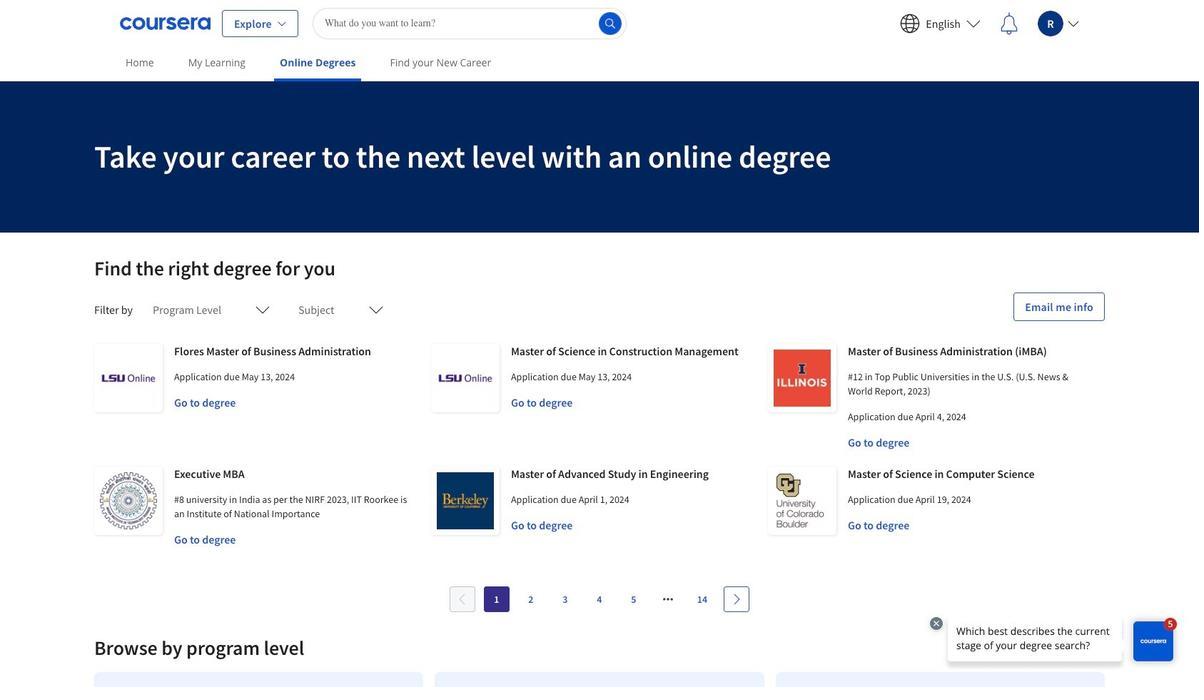 Task type: vqa. For each thing, say whether or not it's contained in the screenshot.
the Help Center image
no



Task type: locate. For each thing, give the bounding box(es) containing it.
university of california, berkeley image
[[431, 467, 500, 535]]

go to next page image
[[731, 594, 742, 605]]

list
[[89, 667, 1111, 687]]

1 louisiana state university image from the left
[[94, 344, 163, 413]]

1 horizontal spatial louisiana state university image
[[431, 344, 500, 413]]

iit roorkee image
[[94, 467, 163, 535]]

louisiana state university image
[[94, 344, 163, 413], [431, 344, 500, 413]]

university of illinois at urbana-champaign image
[[768, 344, 837, 413]]

0 horizontal spatial louisiana state university image
[[94, 344, 163, 413]]

None search field
[[313, 7, 627, 39]]



Task type: describe. For each thing, give the bounding box(es) containing it.
2 louisiana state university image from the left
[[431, 344, 500, 413]]

coursera image
[[120, 12, 211, 35]]

university of colorado boulder image
[[768, 467, 837, 535]]

What do you want to learn? text field
[[313, 7, 627, 39]]



